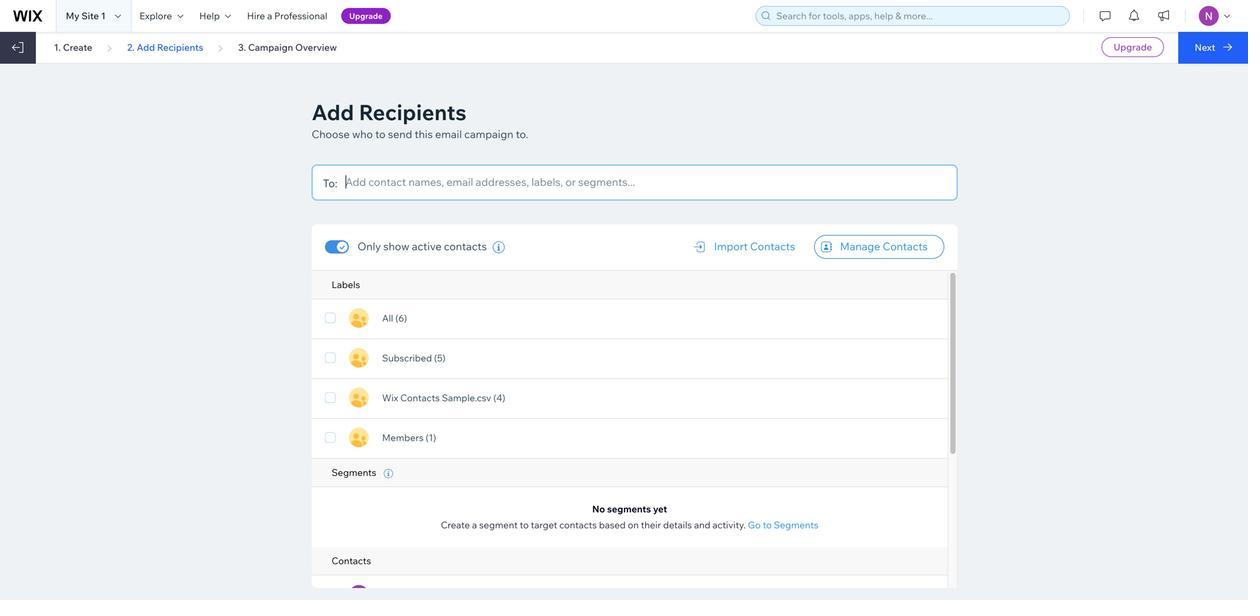 Task type: vqa. For each thing, say whether or not it's contained in the screenshot.
the this
yes



Task type: locate. For each thing, give the bounding box(es) containing it.
create left segment on the left bottom of page
[[441, 520, 470, 531]]

1 vertical spatial create
[[441, 520, 470, 531]]

contacts down no
[[559, 520, 597, 531]]

0 horizontal spatial segments
[[332, 467, 378, 479]]

1 horizontal spatial upgrade
[[1114, 41, 1152, 53]]

0 vertical spatial recipients
[[157, 42, 203, 53]]

based
[[599, 520, 626, 531]]

to
[[375, 128, 386, 141], [520, 520, 529, 531], [763, 520, 772, 531]]

manage contacts
[[840, 240, 928, 253]]

0 horizontal spatial to
[[375, 128, 386, 141]]

active
[[412, 240, 442, 253]]

(5)
[[434, 352, 446, 364]]

subscribed
[[382, 352, 432, 364]]

professional
[[274, 10, 327, 22]]

1 vertical spatial add
[[312, 99, 354, 126]]

1 vertical spatial a
[[472, 520, 477, 531]]

add inside add recipients choose who to send this email campaign to.
[[312, 99, 354, 126]]

hire
[[247, 10, 265, 22]]

help button
[[191, 0, 239, 32]]

3.
[[238, 42, 246, 53]]

to right "who"
[[375, 128, 386, 141]]

add right 2.
[[137, 42, 155, 53]]

campaign
[[248, 42, 293, 53]]

(4)
[[493, 392, 505, 404]]

0 vertical spatial contacts
[[444, 240, 487, 253]]

send
[[388, 128, 412, 141]]

wix
[[382, 392, 398, 404]]

0 vertical spatial segments
[[332, 467, 378, 479]]

next button
[[1178, 32, 1248, 64]]

only show active contacts
[[358, 240, 487, 253]]

1 vertical spatial upgrade
[[1114, 41, 1152, 53]]

contacts for manage
[[883, 240, 928, 253]]

manage contacts link
[[814, 235, 945, 259]]

import contacts
[[714, 240, 795, 253]]

0 vertical spatial a
[[267, 10, 272, 22]]

help
[[199, 10, 220, 22]]

1
[[101, 10, 106, 22]]

Search for tools, apps, help & more... field
[[772, 7, 1065, 25]]

target
[[531, 520, 557, 531]]

contacts
[[444, 240, 487, 253], [559, 520, 597, 531]]

1 horizontal spatial add
[[312, 99, 354, 126]]

1 vertical spatial upgrade button
[[1102, 37, 1164, 57]]

create right '1.'
[[63, 42, 92, 53]]

contacts for import
[[750, 240, 795, 253]]

hire a professional link
[[239, 0, 335, 32]]

recipients inside add recipients choose who to send this email campaign to.
[[359, 99, 466, 126]]

recipients
[[157, 42, 203, 53], [359, 99, 466, 126]]

1 vertical spatial recipients
[[359, 99, 466, 126]]

0 horizontal spatial upgrade
[[349, 11, 383, 21]]

1 horizontal spatial a
[[472, 520, 477, 531]]

1 vertical spatial contacts
[[559, 520, 597, 531]]

1 vertical spatial segments
[[774, 520, 819, 531]]

1. create
[[54, 42, 92, 53]]

segments
[[332, 467, 378, 479], [774, 520, 819, 531]]

0 horizontal spatial upgrade button
[[341, 8, 391, 24]]

and
[[694, 520, 711, 531]]

contacts right active
[[444, 240, 487, 253]]

to right go at right
[[763, 520, 772, 531]]

upgrade button
[[341, 8, 391, 24], [1102, 37, 1164, 57]]

contacts for wix
[[400, 392, 440, 404]]

1 horizontal spatial create
[[441, 520, 470, 531]]

1 horizontal spatial segments
[[774, 520, 819, 531]]

wix contacts sample.csv (4)
[[382, 392, 508, 404]]

1 horizontal spatial contacts
[[559, 520, 597, 531]]

a right 'hire'
[[267, 10, 272, 22]]

overview
[[295, 42, 337, 53]]

add
[[137, 42, 155, 53], [312, 99, 354, 126]]

add up 'choose'
[[312, 99, 354, 126]]

who
[[352, 128, 373, 141]]

to left target
[[520, 520, 529, 531]]

0 horizontal spatial create
[[63, 42, 92, 53]]

email
[[435, 128, 462, 141]]

1 horizontal spatial upgrade button
[[1102, 37, 1164, 57]]

upgrade
[[349, 11, 383, 21], [1114, 41, 1152, 53]]

1 horizontal spatial recipients
[[359, 99, 466, 126]]

recipients down explore
[[157, 42, 203, 53]]

show
[[383, 240, 409, 253]]

contacts
[[750, 240, 795, 253], [883, 240, 928, 253], [400, 392, 440, 404], [332, 556, 371, 567]]

on
[[628, 520, 639, 531]]

2. add recipients
[[127, 42, 203, 53]]

0 vertical spatial add
[[137, 42, 155, 53]]

campaign
[[464, 128, 513, 141]]

a left segment on the left bottom of page
[[472, 520, 477, 531]]

3. campaign overview
[[238, 42, 337, 53]]

their
[[641, 520, 661, 531]]

2.
[[127, 42, 135, 53]]

my
[[66, 10, 79, 22]]

create
[[63, 42, 92, 53], [441, 520, 470, 531]]

recipients up this
[[359, 99, 466, 126]]

0 vertical spatial create
[[63, 42, 92, 53]]

manage
[[840, 240, 880, 253]]

a
[[267, 10, 272, 22], [472, 520, 477, 531]]

1 horizontal spatial to
[[520, 520, 529, 531]]

0 horizontal spatial a
[[267, 10, 272, 22]]

sample.csv
[[442, 392, 491, 404]]



Task type: describe. For each thing, give the bounding box(es) containing it.
segments inside no segments yet create a segment to target contacts based on their details and activity. go to segments
[[774, 520, 819, 531]]

only
[[358, 240, 381, 253]]

0 vertical spatial upgrade
[[349, 11, 383, 21]]

import
[[714, 240, 748, 253]]

(1)
[[426, 432, 436, 444]]

all (6)
[[382, 313, 409, 324]]

details
[[663, 520, 692, 531]]

create inside 1. create link
[[63, 42, 92, 53]]

hire a professional
[[247, 10, 327, 22]]

no
[[592, 504, 605, 516]]

activity.
[[713, 520, 746, 531]]

segment
[[479, 520, 518, 531]]

Add contact names, email addresses, labels, or segments... text field
[[346, 172, 950, 192]]

0 horizontal spatial add
[[137, 42, 155, 53]]

to inside add recipients choose who to send this email campaign to.
[[375, 128, 386, 141]]

2. add recipients link
[[127, 42, 203, 54]]

site
[[82, 10, 99, 22]]

0 vertical spatial upgrade button
[[341, 8, 391, 24]]

next
[[1195, 42, 1216, 53]]

add recipients choose who to send this email campaign to.
[[312, 99, 528, 141]]

all
[[382, 313, 393, 324]]

to.
[[516, 128, 528, 141]]

this
[[415, 128, 433, 141]]

members
[[382, 432, 424, 444]]

contacts inside no segments yet create a segment to target contacts based on their details and activity. go to segments
[[559, 520, 597, 531]]

yet
[[653, 504, 667, 516]]

(6)
[[395, 313, 407, 324]]

a inside no segments yet create a segment to target contacts based on their details and activity. go to segments
[[472, 520, 477, 531]]

segments
[[607, 504, 651, 516]]

my site 1
[[66, 10, 106, 22]]

go
[[748, 520, 761, 531]]

explore
[[140, 10, 172, 22]]

0 horizontal spatial recipients
[[157, 42, 203, 53]]

to:
[[323, 177, 338, 190]]

0 horizontal spatial contacts
[[444, 240, 487, 253]]

no segments yet create a segment to target contacts based on their details and activity. go to segments
[[441, 504, 819, 531]]

subscribed (5)
[[382, 352, 448, 364]]

members (1)
[[382, 432, 438, 444]]

choose
[[312, 128, 350, 141]]

labels
[[332, 279, 360, 291]]

create inside no segments yet create a segment to target contacts based on their details and activity. go to segments
[[441, 520, 470, 531]]

1.
[[54, 42, 61, 53]]

import contacts link
[[687, 235, 812, 259]]

2 horizontal spatial to
[[763, 520, 772, 531]]

3. campaign overview link
[[238, 42, 337, 54]]

1. create link
[[54, 42, 92, 54]]



